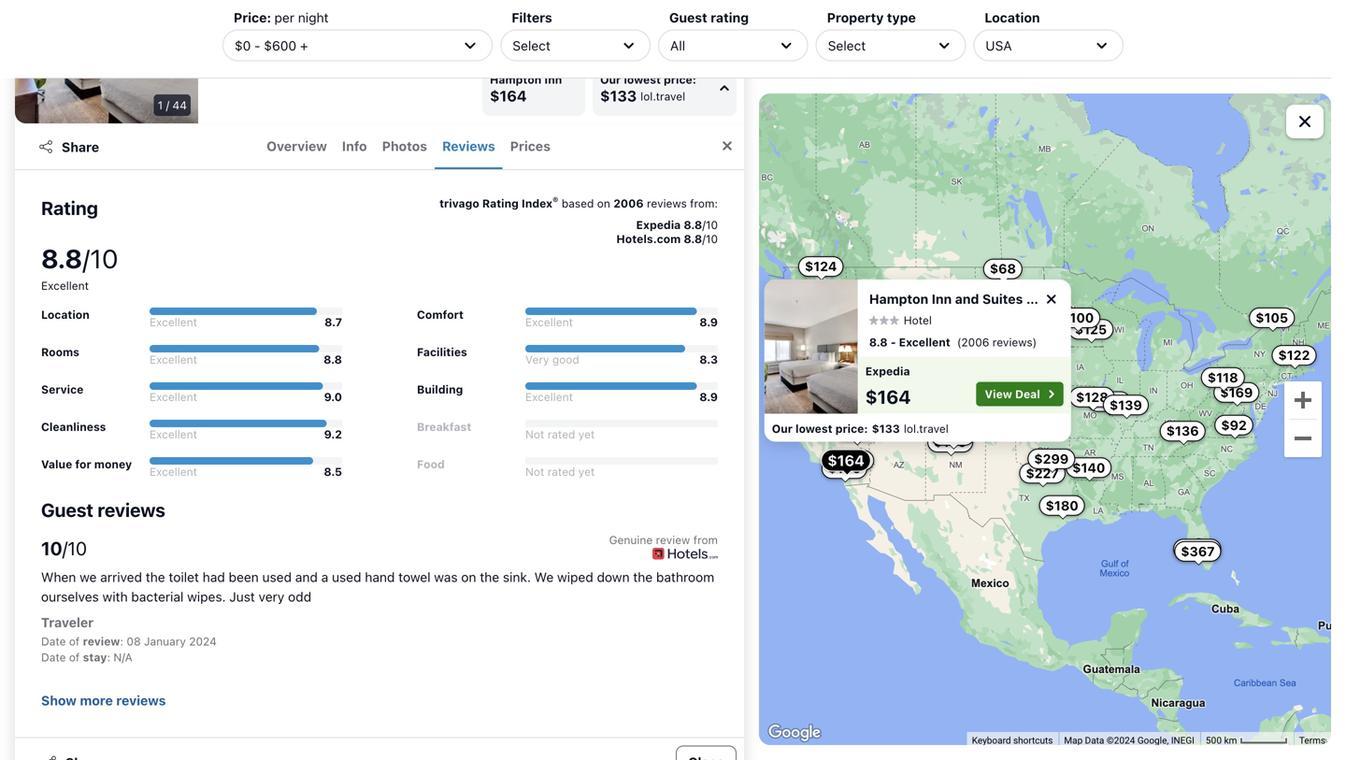 Task type: locate. For each thing, give the bounding box(es) containing it.
1 vertical spatial our
[[772, 422, 793, 435]]

january
[[144, 635, 186, 648]]

2 rated from the top
[[548, 465, 576, 478]]

yet
[[579, 428, 595, 441], [579, 465, 595, 478]]

1 horizontal spatial deal
[[1015, 388, 1041, 401]]

1 horizontal spatial $133
[[872, 422, 900, 435]]

1 horizontal spatial reviews)
[[993, 336, 1037, 349]]

$299
[[1035, 451, 1069, 467]]

0 vertical spatial (2006
[[306, 55, 343, 70]]

$122 button
[[1272, 345, 1317, 366]]

guest
[[670, 10, 708, 25], [41, 499, 93, 521]]

$227
[[1026, 466, 1059, 481]]

0 horizontal spatial the
[[146, 570, 165, 585]]

1 horizontal spatial view deal
[[985, 388, 1041, 401]]

deal
[[666, 18, 699, 36], [1015, 388, 1041, 401]]

0 horizontal spatial view
[[627, 18, 663, 36]]

very
[[259, 589, 285, 605]]

2 horizontal spatial the
[[633, 570, 653, 585]]

1 of from the top
[[69, 635, 80, 648]]

data
[[1085, 735, 1105, 746]]

$136 for $136 button to the left
[[934, 434, 967, 450]]

1 horizontal spatial (2006
[[957, 336, 990, 349]]

reviews left from:
[[647, 197, 687, 210]]

1 vertical spatial $133
[[872, 422, 900, 435]]

1 horizontal spatial hampton
[[869, 291, 929, 307]]

1 vertical spatial rated
[[548, 465, 576, 478]]

yet for food
[[579, 465, 595, 478]]

500
[[1206, 735, 1222, 746]]

8.9 up 8.3
[[700, 316, 718, 329]]

1 horizontal spatial our lowest price: $133 lol.travel
[[772, 422, 949, 435]]

reviews
[[647, 197, 687, 210], [98, 499, 165, 521], [116, 693, 166, 708]]

the left sink.
[[480, 570, 500, 585]]

lol.travel down all
[[641, 90, 686, 103]]

our lowest price: $133 lol.travel up $197
[[772, 422, 949, 435]]

date
[[41, 635, 66, 648], [41, 651, 66, 664]]

1 not from the top
[[526, 428, 545, 441]]

bathroom
[[657, 570, 715, 585]]

0 horizontal spatial rating
[[41, 197, 98, 219]]

excellent for comfort
[[526, 316, 573, 329]]

inegi
[[1172, 735, 1195, 746]]

2 vertical spatial reviews
[[116, 693, 166, 708]]

1 vertical spatial 8.8 - excellent (2006 reviews)
[[869, 336, 1037, 349]]

sink.
[[503, 570, 531, 585]]

0 vertical spatial price:
[[664, 73, 697, 86]]

2 select from the left
[[828, 38, 866, 53]]

hampton up hotel button in the right top of the page
[[869, 291, 929, 307]]

0 horizontal spatial view deal button
[[616, 10, 729, 44]]

guest up all
[[670, 10, 708, 25]]

0 horizontal spatial and
[[295, 570, 318, 585]]

0 vertical spatial $600
[[264, 38, 297, 53]]

0 horizontal spatial (2006
[[306, 55, 343, 70]]

map region
[[759, 94, 1332, 745]]

towel
[[399, 570, 431, 585]]

tab list
[[110, 124, 707, 169]]

deal up $88
[[1015, 388, 1041, 401]]

1 8.9 from the top
[[700, 316, 718, 329]]

- down $0
[[234, 55, 240, 70]]

0 horizontal spatial $136
[[934, 434, 967, 450]]

$99
[[783, 410, 810, 425]]

1 date from the top
[[41, 635, 66, 648]]

1 horizontal spatial used
[[332, 570, 361, 585]]

share button
[[26, 130, 110, 164]]

select for filters
[[513, 38, 551, 53]]

8.9 down 8.3
[[700, 390, 718, 404]]

8.8
[[209, 55, 231, 70], [684, 218, 703, 231], [684, 232, 703, 246], [41, 243, 82, 274], [869, 336, 888, 349], [324, 353, 342, 366]]

select down the property
[[828, 38, 866, 53]]

select down filters
[[513, 38, 551, 53]]

1 horizontal spatial rating
[[482, 197, 519, 210]]

$107 $110
[[937, 367, 1000, 443]]

/
[[166, 99, 169, 112]]

guest rating
[[670, 10, 749, 25]]

not for breakfast
[[526, 428, 545, 441]]

1 vertical spatial and
[[295, 570, 318, 585]]

$105 button
[[1250, 308, 1295, 328]]

reviews)
[[346, 55, 397, 70], [993, 336, 1037, 349]]

0 vertical spatial lowest
[[624, 73, 661, 86]]

1 vertical spatial (2006
[[957, 336, 990, 349]]

used up very
[[262, 570, 292, 585]]

hampton inn $164
[[490, 73, 562, 105]]

of down traveler
[[69, 635, 80, 648]]

500 km button
[[1201, 732, 1294, 747]]

rating
[[711, 10, 749, 25]]

1 vertical spatial $600
[[1180, 541, 1215, 557]]

(2006 for hemet 'button' at top left
[[306, 55, 343, 70]]

- down hotel button in the right top of the page
[[891, 336, 896, 349]]

excellent inside 8.8 /10 excellent
[[41, 279, 89, 292]]

excellent
[[243, 55, 302, 70], [41, 279, 89, 292], [150, 316, 197, 329], [526, 316, 573, 329], [899, 336, 951, 349], [150, 353, 197, 366], [150, 390, 197, 404], [526, 390, 573, 404], [150, 428, 197, 441], [150, 465, 197, 478]]

location
[[985, 10, 1041, 25], [41, 308, 90, 321]]

0 horizontal spatial expedia
[[636, 218, 681, 231]]

select
[[513, 38, 551, 53], [828, 38, 866, 53]]

google image
[[764, 721, 826, 745]]

used
[[262, 570, 292, 585], [332, 570, 361, 585]]

10
[[41, 537, 62, 559]]

1
[[158, 99, 163, 112]]

filters
[[512, 10, 552, 25]]

1 horizontal spatial select
[[828, 38, 866, 53]]

$136 button down $109 button
[[928, 432, 974, 453]]

on inside when we arrived the toilet had been used and a used hand towel was on the sink. we wiped down the bathroom ourselves with bacterial wipes. just very odd
[[461, 570, 477, 585]]

price: up $197
[[836, 422, 868, 435]]

expedia left $79
[[866, 365, 910, 378]]

0 vertical spatial not rated yet
[[526, 428, 595, 441]]

$109 button
[[946, 378, 992, 399]]

1 select from the left
[[513, 38, 551, 53]]

review up stay
[[83, 635, 120, 648]]

2 date from the top
[[41, 651, 66, 664]]

expedia up hotels.com
[[636, 218, 681, 231]]

0 vertical spatial 8.9
[[700, 316, 718, 329]]

8.9
[[700, 316, 718, 329], [700, 390, 718, 404]]

1 horizontal spatial our
[[772, 422, 793, 435]]

0 vertical spatial hampton
[[490, 73, 542, 86]]

1 not rated yet from the top
[[526, 428, 595, 441]]

1 vertical spatial not
[[526, 465, 545, 478]]

0 vertical spatial on
[[597, 197, 611, 210]]

1 vertical spatial yet
[[579, 465, 595, 478]]

1 rated from the top
[[548, 428, 576, 441]]

0 horizontal spatial deal
[[666, 18, 699, 36]]

and left suites
[[955, 291, 979, 307]]

location up rooms
[[41, 308, 90, 321]]

good
[[553, 353, 580, 366]]

our left $121 button
[[772, 422, 793, 435]]

price: down all
[[664, 73, 697, 86]]

0 vertical spatial rated
[[548, 428, 576, 441]]

$99 button
[[777, 407, 816, 428]]

comfort
[[417, 308, 464, 321]]

not
[[526, 428, 545, 441], [526, 465, 545, 478]]

$133 up $197 button
[[872, 422, 900, 435]]

the up bacterial
[[146, 570, 165, 585]]

used right the 'a' on the left bottom of page
[[332, 570, 361, 585]]

0 vertical spatial not
[[526, 428, 545, 441]]

on left 2006
[[597, 197, 611, 210]]

inn up hotel
[[932, 291, 952, 307]]

deal up all
[[666, 18, 699, 36]]

1 vertical spatial view deal
[[985, 388, 1041, 401]]

8.8 - excellent (2006 reviews)
[[209, 55, 397, 70], [869, 336, 1037, 349]]

just
[[229, 589, 255, 605]]

(2006 for hotel button in the right top of the page
[[957, 336, 990, 349]]

for
[[75, 458, 91, 471]]

0 horizontal spatial review
[[83, 635, 120, 648]]

1 horizontal spatial $600
[[1180, 541, 1215, 557]]

0 vertical spatial our
[[601, 73, 621, 86]]

of left stay
[[69, 651, 80, 664]]

1 horizontal spatial location
[[985, 10, 1041, 25]]

2 not from the top
[[526, 465, 545, 478]]

: left 08
[[120, 635, 123, 648]]

1 horizontal spatial 8.8 - excellent (2006 reviews)
[[869, 336, 1037, 349]]

on right was
[[461, 570, 477, 585]]

(2006 up $110
[[957, 336, 990, 349]]

1 horizontal spatial view
[[985, 388, 1013, 401]]

lol.travel down $190 button
[[904, 422, 949, 435]]

$118
[[1208, 370, 1239, 385]]

8.8 - excellent (2006 reviews) down +
[[209, 55, 397, 70]]

view down $110 button
[[985, 388, 1013, 401]]

1 vertical spatial not rated yet
[[526, 465, 595, 478]]

food
[[417, 458, 445, 471]]

0 horizontal spatial hampton
[[490, 73, 542, 86]]

view left guest rating
[[627, 18, 663, 36]]

8.8 - excellent (2006 reviews) for hemet 'button' at top left
[[209, 55, 397, 70]]

rating left index
[[482, 197, 519, 210]]

0 vertical spatial lol.travel
[[641, 90, 686, 103]]

hotels.com image
[[653, 547, 718, 560]]

tab list containing overview
[[110, 124, 707, 169]]

yet for breakfast
[[579, 428, 595, 441]]

1 yet from the top
[[579, 428, 595, 441]]

inn for and
[[932, 291, 952, 307]]

inn inside the hampton inn $164
[[545, 73, 562, 86]]

hampton down filters
[[490, 73, 542, 86]]

$136 button left $92 button
[[1160, 421, 1206, 442]]

location up usa on the top right of page
[[985, 10, 1041, 25]]

1 vertical spatial 8.9
[[700, 390, 718, 404]]

not for food
[[526, 465, 545, 478]]

we
[[80, 570, 97, 585]]

0 vertical spatial of
[[69, 635, 80, 648]]

$600 button
[[1174, 539, 1222, 560]]

0 vertical spatial reviews)
[[346, 55, 397, 70]]

2 8.9 from the top
[[700, 390, 718, 404]]

hampton inn and suites hemet, ca, (hemet, usa) image
[[15, 0, 198, 123]]

1 vertical spatial expedia
[[866, 365, 910, 378]]

lol.travel inside our lowest price: $133 lol.travel
[[641, 90, 686, 103]]

1 horizontal spatial the
[[480, 570, 500, 585]]

1 horizontal spatial expedia
[[866, 365, 910, 378]]

$190 button
[[938, 376, 984, 396]]

0 horizontal spatial inn
[[545, 73, 562, 86]]

and inside when we arrived the toilet had been used and a used hand towel was on the sink. we wiped down the bathroom ourselves with bacterial wipes. just very odd
[[295, 570, 318, 585]]

$68
[[990, 261, 1017, 277]]

2 rating from the left
[[482, 197, 519, 210]]

1 vertical spatial view
[[985, 388, 1013, 401]]

1 horizontal spatial lol.travel
[[904, 422, 949, 435]]

0 vertical spatial -
[[254, 38, 261, 53]]

genuine review from
[[609, 534, 718, 547]]

reviews
[[442, 138, 495, 154]]

our right the hampton inn $164
[[601, 73, 621, 86]]

0 horizontal spatial :
[[107, 651, 110, 664]]

$0 - $600 +
[[235, 38, 308, 53]]

$180 button
[[1040, 495, 1086, 516]]

overview button
[[259, 124, 335, 169]]

hampton inside the hampton inn $164
[[490, 73, 542, 86]]

the right down
[[633, 570, 653, 585]]

$68 button
[[984, 259, 1023, 279]]

0 vertical spatial view
[[627, 18, 663, 36]]

prices button
[[503, 124, 558, 169]]

$136 down $109 button
[[934, 434, 967, 450]]

1 vertical spatial reviews
[[98, 499, 165, 521]]

0 horizontal spatial view deal
[[627, 18, 699, 36]]

$105
[[1256, 310, 1289, 325]]

1 vertical spatial -
[[234, 55, 240, 70]]

rating up 8.8 /10 excellent
[[41, 197, 98, 219]]

reviews) down hemet 'button' at top left
[[346, 55, 397, 70]]

$136
[[1167, 423, 1200, 439], [934, 434, 967, 450]]

2 the from the left
[[480, 570, 500, 585]]

guest for guest reviews
[[41, 499, 93, 521]]

$121 button
[[797, 403, 840, 424]]

view deal up all
[[627, 18, 699, 36]]

0 horizontal spatial 8.8 - excellent (2006 reviews)
[[209, 55, 397, 70]]

guest up 10 /10
[[41, 499, 93, 521]]

0 vertical spatial 8.8 - excellent (2006 reviews)
[[209, 55, 397, 70]]

: left n/a
[[107, 651, 110, 664]]

property
[[827, 10, 884, 25]]

view
[[627, 18, 663, 36], [985, 388, 1013, 401]]

view deal up $88
[[985, 388, 1041, 401]]

review up hotels.com image
[[656, 534, 691, 547]]

1 / 44
[[158, 99, 187, 112]]

rating
[[41, 197, 98, 219], [482, 197, 519, 210]]

1 vertical spatial inn
[[932, 291, 952, 307]]

0 horizontal spatial $600
[[264, 38, 297, 53]]

down
[[597, 570, 630, 585]]

1 vertical spatial :
[[107, 651, 110, 664]]

$110 button
[[962, 365, 1006, 386]]

and left the 'a' on the left bottom of page
[[295, 570, 318, 585]]

excellent for rooms
[[150, 353, 197, 366]]

$136 left $92 button
[[1167, 423, 1200, 439]]

2 vertical spatial -
[[891, 336, 896, 349]]

0 vertical spatial deal
[[666, 18, 699, 36]]

0 vertical spatial expedia
[[636, 218, 681, 231]]

guest for guest rating
[[670, 10, 708, 25]]

9.0
[[324, 390, 342, 404]]

1 vertical spatial hampton
[[869, 291, 929, 307]]

trivago rating index ® based on 2006 reviews from: expedia 8.8 /10 hotels.com 8.8 /10
[[440, 195, 718, 246]]

$459 button
[[946, 375, 994, 396]]

1 horizontal spatial price:
[[836, 422, 868, 435]]

0 vertical spatial yet
[[579, 428, 595, 441]]

0 vertical spatial inn
[[545, 73, 562, 86]]

2 yet from the top
[[579, 465, 595, 478]]

$164
[[491, 21, 537, 43], [490, 87, 527, 105], [866, 386, 911, 408], [828, 452, 865, 470]]

our lowest price: $133 lol.travel down all
[[601, 73, 697, 105]]

0 vertical spatial guest
[[670, 10, 708, 25]]

inn down filters
[[545, 73, 562, 86]]

we
[[535, 570, 554, 585]]

- right $0
[[254, 38, 261, 53]]

0 horizontal spatial -
[[234, 55, 240, 70]]

not rated yet for breakfast
[[526, 428, 595, 441]]

8.8 - excellent (2006 reviews) up $79
[[869, 336, 1037, 349]]

0 vertical spatial :
[[120, 635, 123, 648]]

reviews right more on the bottom left of the page
[[116, 693, 166, 708]]

reviews) down suites
[[993, 336, 1037, 349]]

2 horizontal spatial -
[[891, 336, 896, 349]]

$133 right the hampton inn $164
[[601, 87, 637, 105]]

08
[[127, 635, 141, 648]]

info button
[[335, 124, 375, 169]]

1 vertical spatial view deal button
[[977, 382, 1064, 406]]

price:
[[664, 73, 697, 86], [836, 422, 868, 435]]

+
[[300, 38, 308, 53]]

hampton for $164
[[490, 73, 542, 86]]

2 not rated yet from the top
[[526, 465, 595, 478]]

1 horizontal spatial guest
[[670, 10, 708, 25]]

1 vertical spatial guest
[[41, 499, 93, 521]]

reviews down money
[[98, 499, 165, 521]]

(2006 down +
[[306, 55, 343, 70]]

1 vertical spatial location
[[41, 308, 90, 321]]

$136 for right $136 button
[[1167, 423, 1200, 439]]



Task type: describe. For each thing, give the bounding box(es) containing it.
1 horizontal spatial and
[[955, 291, 979, 307]]

$227 button
[[1020, 463, 1066, 484]]

excellent for service
[[150, 390, 197, 404]]

show
[[41, 693, 77, 708]]

keyboard shortcuts
[[972, 735, 1053, 746]]

$113
[[1094, 394, 1125, 409]]

$106
[[829, 461, 861, 476]]

$175 button
[[834, 421, 879, 442]]

$164 inside the hampton inn $164
[[490, 87, 527, 105]]

1 horizontal spatial review
[[656, 534, 691, 547]]

reviews) for hotel button in the right top of the page
[[993, 336, 1037, 349]]

1 horizontal spatial view deal button
[[977, 382, 1064, 406]]

$118 $190
[[945, 370, 1239, 394]]

©2024
[[1107, 735, 1136, 746]]

hampton for and
[[869, 291, 929, 307]]

1 rating from the left
[[41, 197, 98, 219]]

1 vertical spatial price:
[[836, 422, 868, 435]]

$125 button
[[1069, 319, 1114, 340]]

not rated yet for food
[[526, 465, 595, 478]]

excellent for value for money
[[150, 465, 197, 478]]

building
[[417, 383, 463, 396]]

$139
[[1110, 397, 1143, 413]]

trivago
[[440, 197, 480, 210]]

$367 button
[[1175, 541, 1222, 562]]

suites
[[983, 291, 1023, 307]]

property type
[[827, 10, 916, 25]]

rated for breakfast
[[548, 428, 576, 441]]

photos button
[[375, 124, 435, 169]]

$79
[[911, 355, 936, 370]]

rating inside trivago rating index ® based on 2006 reviews from: expedia 8.8 /10 hotels.com 8.8 /10
[[482, 197, 519, 210]]

service
[[41, 383, 84, 396]]

show more reviews
[[41, 693, 166, 708]]

1 vertical spatial deal
[[1015, 388, 1041, 401]]

$140 button
[[1066, 458, 1112, 478]]

$124
[[805, 259, 837, 274]]

$180
[[1046, 498, 1079, 513]]

9.2
[[324, 428, 342, 441]]

review inside traveler date of review : 08 january 2024 date of stay : n/a
[[83, 635, 120, 648]]

$169 button
[[1214, 382, 1260, 403]]

0 horizontal spatial lowest
[[624, 73, 661, 86]]

based
[[562, 197, 594, 210]]

arrived
[[100, 570, 142, 585]]

$109
[[953, 381, 986, 396]]

2024
[[189, 635, 217, 648]]

price: per night
[[234, 10, 329, 25]]

1 vertical spatial lol.travel
[[904, 422, 949, 435]]

$88 button
[[1009, 403, 1049, 424]]

hand
[[365, 570, 395, 585]]

$128
[[1077, 389, 1109, 405]]

facilities
[[417, 346, 467, 359]]

price:
[[234, 10, 271, 25]]

when
[[41, 570, 76, 585]]

$172
[[803, 405, 835, 421]]

8.8 - excellent (2006 reviews) for hotel button in the right top of the page
[[869, 336, 1037, 349]]

2 used from the left
[[332, 570, 361, 585]]

1 horizontal spatial -
[[254, 38, 261, 53]]

$600 inside button
[[1180, 541, 1215, 557]]

$88
[[1016, 406, 1042, 421]]

been
[[229, 570, 259, 585]]

1 horizontal spatial $136 button
[[1160, 421, 1206, 442]]

1 vertical spatial our lowest price: $133 lol.travel
[[772, 422, 949, 435]]

8.9 for building
[[700, 390, 718, 404]]

- for hotel button in the right top of the page
[[891, 336, 896, 349]]

traveler
[[41, 615, 94, 630]]

map data ©2024 google, inegi
[[1065, 735, 1195, 746]]

share
[[62, 139, 99, 155]]

very good
[[526, 353, 580, 366]]

reviews) for hemet 'button' at top left
[[346, 55, 397, 70]]

1 horizontal spatial lowest
[[796, 422, 833, 435]]

/10 inside 8.8 /10 excellent
[[82, 243, 118, 274]]

8.3
[[700, 353, 718, 366]]

usa
[[986, 38, 1012, 53]]

hampton inn and suites hemet, ca image
[[765, 280, 858, 414]]

1 the from the left
[[146, 570, 165, 585]]

expedia inside trivago rating index ® based on 2006 reviews from: expedia 8.8 /10 hotels.com 8.8 /10
[[636, 218, 681, 231]]

- for hemet 'button' at top left
[[234, 55, 240, 70]]

$197 button
[[830, 450, 875, 471]]

traveler date of review : 08 january 2024 date of stay : n/a
[[41, 615, 217, 664]]

$197
[[837, 453, 868, 468]]

0 horizontal spatial our lowest price: $133 lol.travel
[[601, 73, 697, 105]]

$164 inside $164 button
[[828, 452, 865, 470]]

0 horizontal spatial our
[[601, 73, 621, 86]]

breakfast
[[417, 420, 472, 433]]

1 horizontal spatial :
[[120, 635, 123, 648]]

hotel
[[904, 314, 932, 327]]

ourselves
[[41, 589, 99, 605]]

all
[[671, 38, 686, 53]]

bacterial
[[131, 589, 184, 605]]

2 of from the top
[[69, 651, 80, 664]]

$122
[[1279, 348, 1311, 363]]

rooms
[[41, 346, 79, 359]]

10 /10
[[41, 537, 87, 559]]

excellent for cleanliness
[[150, 428, 197, 441]]

close image
[[1043, 291, 1060, 308]]

with
[[102, 589, 128, 605]]

$459
[[952, 378, 987, 393]]

8.9 for comfort
[[700, 316, 718, 329]]

from:
[[690, 197, 718, 210]]

hemet,
[[1027, 291, 1074, 307]]

0 horizontal spatial $136 button
[[928, 432, 974, 453]]

terms
[[1300, 735, 1326, 746]]

$79 button
[[905, 352, 943, 373]]

$128 button
[[1070, 387, 1116, 408]]

hampton inn and suites hemet, ca
[[869, 291, 1096, 307]]

odd
[[288, 589, 312, 605]]

3 the from the left
[[633, 570, 653, 585]]

0 vertical spatial view deal button
[[616, 10, 729, 44]]

show more reviews button
[[41, 691, 166, 711]]

on inside trivago rating index ® based on 2006 reviews from: expedia 8.8 /10 hotels.com 8.8 /10
[[597, 197, 611, 210]]

reviews inside button
[[116, 693, 166, 708]]

$100
[[1062, 310, 1094, 326]]

2006
[[614, 197, 644, 210]]

8.5
[[324, 465, 342, 478]]

wiped
[[557, 570, 594, 585]]

excellent for location
[[150, 316, 197, 329]]

inn for $164
[[545, 73, 562, 86]]

reviews inside trivago rating index ® based on 2006 reviews from: expedia 8.8 /10 hotels.com 8.8 /10
[[647, 197, 687, 210]]

8.8 inside 8.8 /10 excellent
[[41, 243, 82, 274]]

more
[[80, 693, 113, 708]]

$124 button
[[799, 256, 844, 277]]

excellent for building
[[526, 390, 573, 404]]

$125
[[1075, 322, 1107, 337]]

terms link
[[1300, 735, 1326, 746]]

keyboard shortcuts button
[[972, 734, 1053, 747]]

$299 button
[[1028, 449, 1076, 469]]

$140
[[1073, 460, 1106, 475]]

$110
[[969, 367, 1000, 383]]

$175
[[841, 424, 872, 439]]

ca
[[1077, 291, 1096, 307]]

1 used from the left
[[262, 570, 292, 585]]

rated for food
[[548, 465, 576, 478]]

$133 inside our lowest price: $133 lol.travel
[[601, 87, 637, 105]]

$367
[[1182, 544, 1215, 559]]

select for property type
[[828, 38, 866, 53]]

0 horizontal spatial location
[[41, 308, 90, 321]]

wipes.
[[187, 589, 226, 605]]

shortcuts
[[1014, 735, 1053, 746]]

value
[[41, 458, 72, 471]]



Task type: vqa. For each thing, say whether or not it's contained in the screenshot.
2000 at the right of page
no



